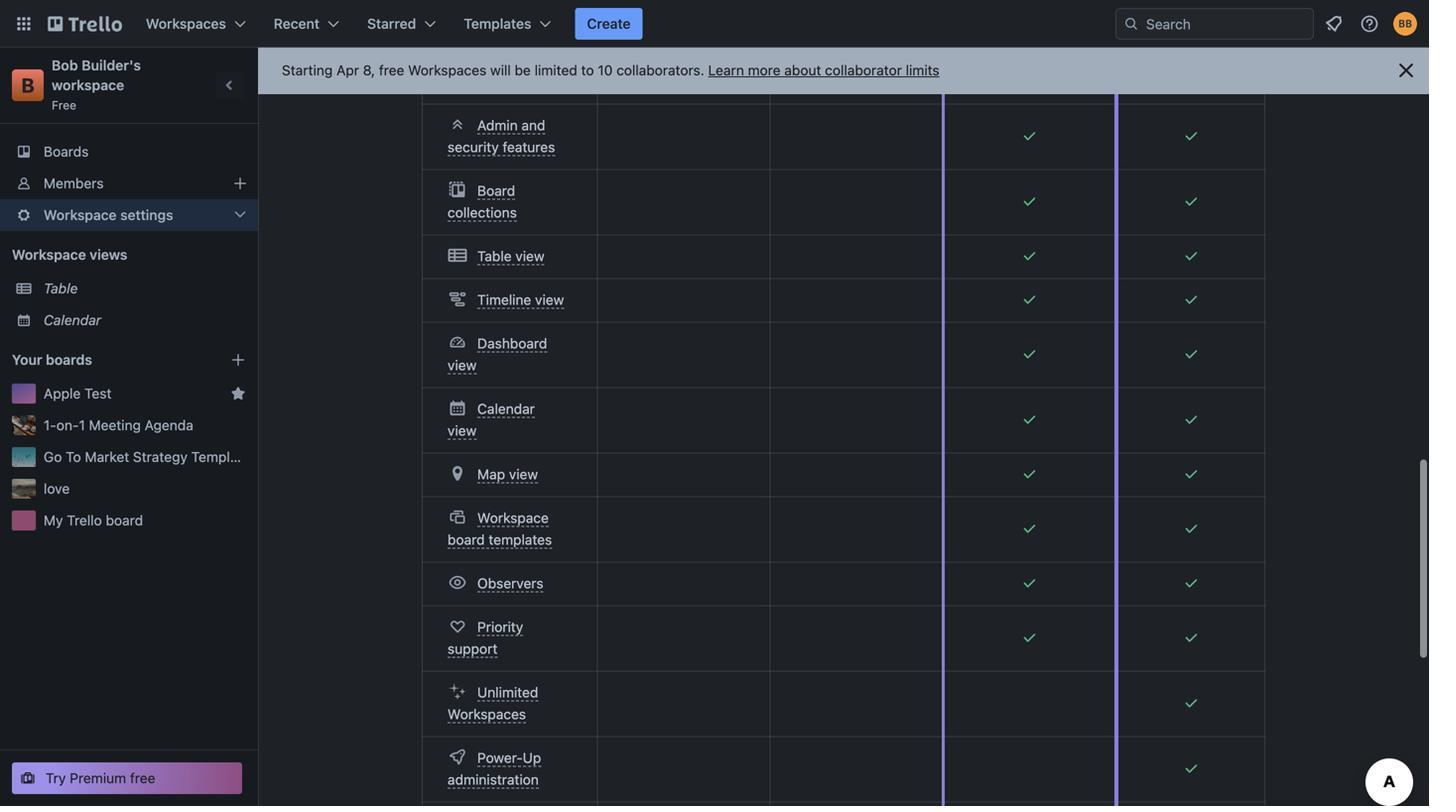 Task type: vqa. For each thing, say whether or not it's contained in the screenshot.
top 29 Button
no



Task type: locate. For each thing, give the bounding box(es) containing it.
primary element
[[0, 0, 1429, 48]]

0 vertical spatial table
[[477, 248, 512, 264]]

0 vertical spatial workspace
[[44, 207, 117, 223]]

about
[[784, 62, 821, 78]]

calendar
[[44, 312, 101, 329], [477, 401, 535, 417]]

calendar for calendar view
[[477, 401, 535, 417]]

2 vertical spatial workspace
[[477, 510, 549, 527]]

workspaces
[[146, 15, 226, 32], [408, 62, 487, 78], [448, 707, 526, 723]]

workspace inside workspace settings popup button
[[44, 207, 117, 223]]

view down the dashboard view
[[448, 423, 477, 439]]

timeline view
[[477, 292, 564, 308]]

calendar down the dashboard view
[[477, 401, 535, 417]]

board down love link
[[106, 513, 143, 529]]

board left templates
[[448, 532, 485, 548]]

create
[[587, 15, 631, 32]]

table up 'timeline'
[[477, 248, 512, 264]]

1 horizontal spatial free
[[379, 62, 404, 78]]

settings
[[120, 207, 173, 223]]

add board image
[[230, 352, 246, 368]]

calendar link
[[44, 311, 246, 330]]

view for map view
[[509, 466, 538, 483]]

0 vertical spatial board
[[106, 513, 143, 529]]

support
[[448, 641, 498, 658]]

table link
[[44, 279, 246, 299]]

workspace for settings
[[44, 207, 117, 223]]

0 vertical spatial calendar
[[44, 312, 101, 329]]

apple test link
[[44, 384, 222, 404]]

dashboard view
[[448, 335, 547, 374]]

1 horizontal spatial calendar
[[477, 401, 535, 417]]

1 vertical spatial board
[[448, 532, 485, 548]]

view up the timeline view
[[515, 248, 544, 264]]

boards
[[44, 143, 89, 160]]

1 vertical spatial table
[[44, 280, 78, 297]]

your
[[12, 352, 42, 368]]

bob builder (bobbuilder40) image
[[1393, 12, 1417, 36]]

priority
[[477, 619, 523, 636]]

features
[[503, 139, 555, 155]]

view for dashboard view
[[448, 357, 477, 374]]

0 horizontal spatial board
[[106, 513, 143, 529]]

0 horizontal spatial free
[[130, 771, 155, 787]]

2 vertical spatial workspaces
[[448, 707, 526, 723]]

try
[[46, 771, 66, 787]]

view
[[515, 248, 544, 264], [535, 292, 564, 308], [448, 357, 477, 374], [448, 423, 477, 439], [509, 466, 538, 483]]

1 horizontal spatial board
[[448, 532, 485, 548]]

board
[[106, 513, 143, 529], [448, 532, 485, 548]]

free right 8,
[[379, 62, 404, 78]]

1 vertical spatial calendar
[[477, 401, 535, 417]]

admin and security features
[[448, 117, 555, 155]]

view right map
[[509, 466, 538, 483]]

my trello board link
[[44, 511, 246, 531]]

calendar up boards
[[44, 312, 101, 329]]

1 vertical spatial free
[[130, 771, 155, 787]]

workspace navigation collapse icon image
[[216, 71, 244, 99]]

workspace views
[[12, 247, 127, 263]]

admin
[[477, 117, 518, 133]]

administration
[[448, 772, 539, 789]]

workspace up templates
[[477, 510, 549, 527]]

table
[[477, 248, 512, 264], [44, 280, 78, 297]]

0 horizontal spatial table
[[44, 280, 78, 297]]

1 vertical spatial workspace
[[12, 247, 86, 263]]

my trello board
[[44, 513, 143, 529]]

0 horizontal spatial calendar
[[44, 312, 101, 329]]

workspaces left the will
[[408, 62, 487, 78]]

templates
[[489, 532, 552, 548]]

bob
[[52, 57, 78, 73]]

bob builder's workspace link
[[52, 57, 145, 93]]

1-
[[44, 417, 56, 434]]

search image
[[1123, 16, 1139, 32]]

workspace left views at the left top of the page
[[12, 247, 86, 263]]

starting
[[282, 62, 333, 78]]

view inside calendar view
[[448, 423, 477, 439]]

table for table view
[[477, 248, 512, 264]]

view up calendar view
[[448, 357, 477, 374]]

strategy
[[133, 449, 188, 465]]

observers
[[477, 576, 543, 592]]

workspace settings
[[44, 207, 173, 223]]

workspaces down unlimited
[[448, 707, 526, 723]]

starred icon image
[[230, 386, 246, 402]]

workspace inside workspace board templates
[[477, 510, 549, 527]]

back to home image
[[48, 8, 122, 40]]

view for timeline view
[[535, 292, 564, 308]]

security
[[448, 139, 499, 155]]

love link
[[44, 479, 246, 499]]

1 vertical spatial workspaces
[[408, 62, 487, 78]]

members
[[44, 175, 104, 192]]

members link
[[0, 168, 258, 199]]

calendar inside calendar view
[[477, 401, 535, 417]]

workspaces up workspace navigation collapse icon
[[146, 15, 226, 32]]

recent
[[274, 15, 320, 32]]

workspaces inside dropdown button
[[146, 15, 226, 32]]

test
[[84, 386, 112, 402]]

view inside the dashboard view
[[448, 357, 477, 374]]

free right premium
[[130, 771, 155, 787]]

workspace down members
[[44, 207, 117, 223]]

table down workspace views
[[44, 280, 78, 297]]

create button
[[575, 8, 643, 40]]

switch to… image
[[14, 14, 34, 34]]

1 horizontal spatial table
[[477, 248, 512, 264]]

view right 'timeline'
[[535, 292, 564, 308]]

workspace for views
[[12, 247, 86, 263]]

more
[[748, 62, 781, 78]]

workspace
[[44, 207, 117, 223], [12, 247, 86, 263], [477, 510, 549, 527]]

workspace for board
[[477, 510, 549, 527]]

unlimited workspaces
[[448, 685, 538, 723]]

table for table
[[44, 280, 78, 297]]

0 vertical spatial workspaces
[[146, 15, 226, 32]]

views
[[90, 247, 127, 263]]

to
[[581, 62, 594, 78]]

workspace board templates
[[448, 510, 552, 548]]

and
[[522, 117, 545, 133]]

8,
[[363, 62, 375, 78]]



Task type: describe. For each thing, give the bounding box(es) containing it.
b
[[21, 73, 34, 97]]

collections
[[448, 204, 517, 221]]

starred
[[367, 15, 416, 32]]

template
[[191, 449, 250, 465]]

workspace settings button
[[0, 199, 258, 231]]

timeline
[[477, 292, 531, 308]]

builder's
[[82, 57, 141, 73]]

boards
[[46, 352, 92, 368]]

workspace
[[52, 77, 124, 93]]

apr
[[336, 62, 359, 78]]

boards link
[[0, 136, 258, 168]]

starting apr 8, free workspaces will be limited to 10 collaborators. learn more about collaborator limits
[[282, 62, 940, 78]]

apple test
[[44, 386, 112, 402]]

board collections
[[448, 183, 517, 221]]

free
[[52, 98, 76, 112]]

view for calendar view
[[448, 423, 477, 439]]

starred button
[[355, 8, 448, 40]]

dashboard
[[477, 335, 547, 352]]

trello
[[67, 513, 102, 529]]

limits
[[906, 62, 940, 78]]

free inside try premium free button
[[130, 771, 155, 787]]

1-on-1 meeting agenda link
[[44, 416, 246, 436]]

be
[[515, 62, 531, 78]]

premium
[[70, 771, 126, 787]]

learn
[[708, 62, 744, 78]]

try premium free button
[[12, 763, 242, 795]]

learn more about collaborator limits link
[[708, 62, 940, 78]]

will
[[490, 62, 511, 78]]

table view
[[477, 248, 544, 264]]

go
[[44, 449, 62, 465]]

on-
[[56, 417, 79, 434]]

bob builder's workspace free
[[52, 57, 145, 112]]

0 vertical spatial free
[[379, 62, 404, 78]]

board
[[477, 183, 515, 199]]

open information menu image
[[1360, 14, 1380, 34]]

workspaces button
[[134, 8, 258, 40]]

agenda
[[145, 417, 193, 434]]

1
[[79, 417, 85, 434]]

power-
[[477, 750, 523, 767]]

collaborators.
[[616, 62, 704, 78]]

view for table view
[[515, 248, 544, 264]]

your boards
[[12, 352, 92, 368]]

to
[[66, 449, 81, 465]]

0 notifications image
[[1322, 12, 1346, 36]]

collaborator
[[825, 62, 902, 78]]

up
[[523, 750, 541, 767]]

meeting
[[89, 417, 141, 434]]

power-up administration
[[448, 750, 541, 789]]

map view
[[477, 466, 538, 483]]

priority support
[[448, 619, 523, 658]]

go to market strategy template
[[44, 449, 250, 465]]

your boards with 5 items element
[[12, 348, 200, 372]]

calendar view
[[448, 401, 535, 439]]

board inside workspace board templates
[[448, 532, 485, 548]]

my
[[44, 513, 63, 529]]

templates button
[[452, 8, 563, 40]]

Search field
[[1139, 9, 1313, 39]]

recent button
[[262, 8, 351, 40]]

b link
[[12, 69, 44, 101]]

go to market strategy template link
[[44, 448, 250, 467]]

templates
[[464, 15, 531, 32]]

workspaces inside unlimited workspaces
[[448, 707, 526, 723]]

10
[[598, 62, 613, 78]]

calendar for calendar
[[44, 312, 101, 329]]

unlimited
[[477, 685, 538, 701]]

love
[[44, 481, 70, 497]]

1-on-1 meeting agenda
[[44, 417, 193, 434]]

limited
[[535, 62, 577, 78]]

apple
[[44, 386, 81, 402]]

try premium free
[[46, 771, 155, 787]]

market
[[85, 449, 129, 465]]

map
[[477, 466, 505, 483]]



